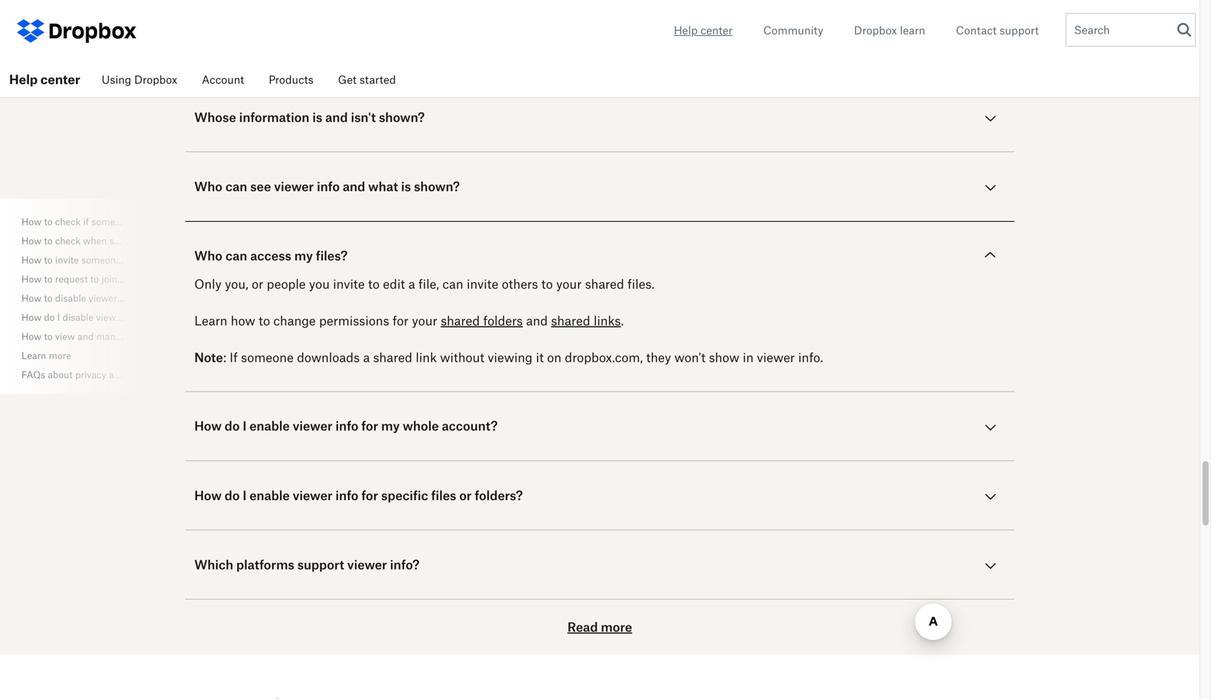 Task type: describe. For each thing, give the bounding box(es) containing it.
learn more link
[[21, 348, 125, 363]]

enable for how do i enable viewer info for specific files or folders?
[[250, 488, 290, 503]]

shared left link
[[373, 350, 412, 365]]

read
[[568, 620, 598, 635]]

is inside how to check if someone is vie... how to check when someone last... how to invite someone to join ... how to request to join a team ... how to disable viewer info for... how do i disable viewer info f... how to view and manage existin... learn more faqs about privacy and access
[[133, 216, 141, 228]]

only you, or people you invite to edit a file, can invite others to your shared files.
[[194, 277, 655, 291]]

using dropbox link
[[89, 61, 190, 98]]

viewer down downloads
[[293, 419, 333, 434]]

help for rightmost help center link
[[674, 24, 698, 37]]

how to disable viewer info for... link
[[21, 291, 156, 306]]

can for see
[[225, 179, 247, 194]]

2 horizontal spatial access
[[756, 9, 894, 48]]

2 horizontal spatial invite
[[467, 277, 498, 291]]

whose
[[194, 110, 236, 125]]

note : if someone downloads a shared link without viewing it on dropbox.com, they won't show in viewer info.
[[194, 350, 823, 365]]

to left the request
[[44, 274, 53, 285]]

last...
[[151, 235, 174, 247]]

f...
[[146, 312, 155, 323]]

how do i enable viewer info for specific files or folders?
[[194, 488, 523, 503]]

downloads
[[297, 350, 360, 365]]

how to view and manage existin... link
[[21, 329, 169, 344]]

: if
[[223, 350, 238, 365]]

invite inside how to check if someone is vie... how to check when someone last... how to invite someone to join ... how to request to join a team ... how to disable viewer info for... how do i disable viewer info f... how to view and manage existin... learn more faqs about privacy and access
[[55, 254, 79, 266]]

viewer up which platforms support viewer info? on the left of the page
[[293, 488, 333, 503]]

.
[[621, 313, 624, 328]]

0 vertical spatial or
[[252, 277, 263, 291]]

others
[[502, 277, 538, 291]]

get started
[[338, 73, 396, 86]]

contact support link
[[956, 22, 1039, 39]]

faqs about privacy and access
[[306, 9, 894, 48]]

viewer up manage
[[96, 312, 125, 323]]

info.
[[798, 350, 823, 365]]

clear image
[[1174, 24, 1185, 36]]

how up how to invite someone to join ... link on the top of page
[[21, 235, 41, 247]]

dropbox.com,
[[565, 350, 643, 365]]

existin...
[[134, 331, 169, 342]]

request
[[55, 274, 88, 285]]

0 horizontal spatial my
[[294, 248, 313, 263]]

1 check from the top
[[55, 216, 81, 228]]

learn
[[900, 24, 925, 37]]

info left for...
[[120, 293, 136, 304]]

more inside how to check if someone is vie... how to check when someone last... how to invite someone to join ... how to request to join a team ... how to disable viewer info for... how do i disable viewer info f... how to view and manage existin... learn more faqs about privacy and access
[[49, 350, 71, 362]]

note
[[194, 350, 223, 365]]

a inside how to check if someone is vie... how to check when someone last... how to invite someone to join ... how to request to join a team ... how to disable viewer info for... how do i disable viewer info f... how to view and manage existin... learn more faqs about privacy and access
[[120, 274, 125, 285]]

viewer right the in
[[757, 350, 795, 365]]

0 vertical spatial ...
[[153, 254, 159, 266]]

using
[[102, 73, 131, 86]]

edit
[[383, 277, 405, 291]]

for...
[[139, 293, 156, 304]]

how to check when someone last... link
[[21, 233, 174, 249]]

i for how do i enable viewer info for my whole account?
[[243, 419, 247, 434]]

for for my
[[361, 419, 378, 434]]

what
[[368, 179, 398, 194]]

how
[[231, 313, 255, 328]]

0 vertical spatial disable
[[55, 293, 86, 304]]

how up the how do i disable viewer info f... link
[[21, 293, 41, 304]]

info left what
[[317, 179, 340, 194]]

in
[[743, 350, 754, 365]]

won't
[[675, 350, 706, 365]]

see
[[250, 179, 271, 194]]

permissions
[[319, 313, 389, 328]]

how to check if someone is vie... link
[[21, 214, 162, 230]]

1 horizontal spatial or
[[459, 488, 472, 503]]

info left "specific"
[[336, 488, 358, 503]]

1 horizontal spatial my
[[381, 419, 400, 434]]

community
[[763, 24, 823, 37]]

center for rightmost help center link
[[701, 24, 733, 37]]

1 horizontal spatial join
[[134, 254, 150, 266]]

access inside how to check if someone is vie... how to check when someone last... how to invite someone to join ... how to request to join a team ... how to disable viewer info for... how do i disable viewer info f... how to view and manage existin... learn more faqs about privacy and access
[[128, 369, 157, 381]]

people
[[267, 277, 306, 291]]

whose information is and isn't shown?
[[194, 110, 425, 125]]

1 vertical spatial shown?
[[414, 179, 460, 194]]

shared links link
[[551, 313, 621, 328]]

info up how do i enable viewer info for specific files or folders?
[[336, 419, 358, 434]]

how to invite someone to join ... link
[[21, 252, 159, 268]]

viewer right see
[[274, 179, 314, 194]]

team
[[127, 274, 150, 285]]

1 horizontal spatial about
[[407, 9, 518, 48]]

1 vertical spatial ...
[[152, 274, 159, 285]]

someone down how to check when someone last... 'link'
[[81, 254, 121, 266]]

how do i disable viewer info f... link
[[21, 310, 155, 325]]

whole
[[403, 419, 439, 434]]

1 horizontal spatial dropbox
[[854, 24, 897, 37]]

to up how to invite someone to join ... link on the top of page
[[44, 235, 53, 247]]

read more link
[[568, 618, 632, 637]]

dropbox learn
[[854, 24, 925, 37]]

information
[[239, 110, 309, 125]]

you,
[[225, 277, 248, 291]]

manage
[[96, 331, 131, 342]]

how up which
[[194, 488, 222, 503]]

how to request to join a team ... link
[[21, 272, 159, 287]]

they
[[646, 350, 671, 365]]

only
[[194, 277, 222, 291]]

1 horizontal spatial privacy
[[527, 9, 666, 48]]

when
[[83, 235, 107, 247]]

shared left links
[[551, 313, 590, 328]]

do inside how to check if someone is vie... how to check when someone last... how to invite someone to join ... how to request to join a team ... how to disable viewer info for... how do i disable viewer info f... how to view and manage existin... learn more faqs about privacy and access
[[44, 312, 55, 323]]

how up 'how to request to join a team ...' link
[[21, 254, 41, 266]]

for for specific
[[361, 488, 378, 503]]

learn inside how to check if someone is vie... how to check when someone last... how to invite someone to join ... how to request to join a team ... how to disable viewer info for... how do i disable viewer info f... how to view and manage existin... learn more faqs about privacy and access
[[21, 350, 46, 362]]

faqs about privacy and access link
[[21, 367, 157, 383]]

links
[[594, 313, 621, 328]]

info?
[[390, 557, 419, 572]]

products
[[269, 73, 314, 86]]

enable for how do i enable viewer info for my whole account?
[[250, 419, 290, 434]]

vie...
[[143, 216, 162, 228]]



Task type: locate. For each thing, give the bounding box(es) containing it.
access
[[756, 9, 894, 48], [250, 248, 291, 263], [128, 369, 157, 381]]

1 vertical spatial enable
[[250, 488, 290, 503]]

which platforms support viewer info?
[[194, 557, 419, 572]]

shared up without
[[441, 313, 480, 328]]

shared folders link
[[441, 313, 523, 328]]

privacy inside how to check if someone is vie... how to check when someone last... how to invite someone to join ... how to request to join a team ... how to disable viewer info for... how do i disable viewer info f... how to view and manage existin... learn more faqs about privacy and access
[[75, 369, 106, 381]]

about
[[407, 9, 518, 48], [48, 369, 73, 381]]

0 horizontal spatial help
[[9, 72, 38, 87]]

a left team
[[120, 274, 125, 285]]

learn
[[194, 313, 227, 328], [21, 350, 46, 362]]

to up the how do i disable viewer info f... link
[[44, 293, 53, 304]]

invite
[[55, 254, 79, 266], [333, 277, 365, 291], [467, 277, 498, 291]]

0 horizontal spatial learn
[[21, 350, 46, 362]]

do for how do i enable viewer info for my whole account?
[[225, 419, 240, 434]]

do down how to disable viewer info for... link
[[44, 312, 55, 323]]

more inside read more link
[[601, 620, 632, 635]]

0 vertical spatial support
[[1000, 24, 1039, 37]]

contact
[[956, 24, 997, 37]]

i for how do i enable viewer info for specific files or folders?
[[243, 488, 247, 503]]

1 vertical spatial your
[[412, 313, 437, 328]]

who up only
[[194, 248, 222, 263]]

for left whole
[[361, 419, 378, 434]]

my left whole
[[381, 419, 400, 434]]

0 horizontal spatial support
[[297, 557, 344, 572]]

0 vertical spatial shown?
[[379, 110, 425, 125]]

faqs up the get
[[306, 9, 397, 48]]

to right 'how'
[[259, 313, 270, 328]]

0 horizontal spatial faqs
[[21, 369, 45, 381]]

using dropbox
[[102, 73, 177, 86]]

view
[[55, 331, 75, 342]]

0 horizontal spatial more
[[49, 350, 71, 362]]

0 vertical spatial center
[[701, 24, 733, 37]]

if
[[83, 216, 89, 228]]

0 vertical spatial access
[[756, 9, 894, 48]]

files.
[[628, 277, 655, 291]]

someone
[[91, 216, 131, 228], [109, 235, 149, 247], [81, 254, 121, 266], [241, 350, 294, 365]]

2 check from the top
[[55, 235, 81, 247]]

to left if
[[44, 216, 53, 228]]

0 horizontal spatial center
[[40, 72, 80, 87]]

1 vertical spatial join
[[101, 274, 117, 285]]

viewer left info?
[[347, 557, 387, 572]]

it
[[536, 350, 544, 365]]

1 vertical spatial can
[[225, 248, 247, 263]]

invite right the you
[[333, 277, 365, 291]]

for down edit on the top left of page
[[393, 313, 409, 328]]

1 vertical spatial disable
[[63, 312, 94, 323]]

search image
[[1178, 23, 1191, 37], [1178, 23, 1191, 37]]

0 horizontal spatial help center link
[[0, 61, 89, 98]]

0 horizontal spatial or
[[252, 277, 263, 291]]

1 vertical spatial more
[[601, 620, 632, 635]]

contact support
[[956, 24, 1039, 37]]

0 vertical spatial who
[[194, 179, 222, 194]]

who for who can see viewer info and what is shown?
[[194, 179, 222, 194]]

1 horizontal spatial help center
[[674, 24, 733, 37]]

viewing
[[488, 350, 533, 365]]

to up 'how to request to join a team ...' link
[[44, 254, 53, 266]]

to right the others
[[541, 277, 553, 291]]

1 horizontal spatial learn
[[194, 313, 227, 328]]

0 horizontal spatial is
[[133, 216, 141, 228]]

do for how do i enable viewer info for specific files or folders?
[[225, 488, 240, 503]]

0 horizontal spatial invite
[[55, 254, 79, 266]]

1 horizontal spatial help center link
[[674, 22, 733, 39]]

2 horizontal spatial is
[[401, 179, 411, 194]]

how up learn more link
[[21, 312, 41, 323]]

1 horizontal spatial help
[[674, 24, 698, 37]]

2 vertical spatial i
[[243, 488, 247, 503]]

help for leftmost help center link
[[9, 72, 38, 87]]

i
[[57, 312, 60, 323], [243, 419, 247, 434], [243, 488, 247, 503]]

0 vertical spatial i
[[57, 312, 60, 323]]

about inside how to check if someone is vie... how to check when someone last... how to invite someone to join ... how to request to join a team ... how to disable viewer info for... how do i disable viewer info f... how to view and manage existin... learn more faqs about privacy and access
[[48, 369, 73, 381]]

your up the shared links link
[[556, 277, 582, 291]]

i inside how to check if someone is vie... how to check when someone last... how to invite someone to join ... how to request to join a team ... how to disable viewer info for... how do i disable viewer info f... how to view and manage existin... learn more faqs about privacy and access
[[57, 312, 60, 323]]

shared
[[585, 277, 624, 291], [441, 313, 480, 328], [551, 313, 590, 328], [373, 350, 412, 365]]

1 vertical spatial do
[[225, 419, 240, 434]]

1 horizontal spatial more
[[601, 620, 632, 635]]

learn left 'how'
[[194, 313, 227, 328]]

can for access
[[225, 248, 247, 263]]

my left files?
[[294, 248, 313, 263]]

1 horizontal spatial faqs
[[306, 9, 397, 48]]

support right contact
[[1000, 24, 1039, 37]]

... down last...
[[153, 254, 159, 266]]

1 vertical spatial or
[[459, 488, 472, 503]]

shown? right isn't
[[379, 110, 425, 125]]

1 vertical spatial about
[[48, 369, 73, 381]]

2 vertical spatial can
[[443, 277, 463, 291]]

1 vertical spatial my
[[381, 419, 400, 434]]

2 enable from the top
[[250, 488, 290, 503]]

account link
[[190, 61, 256, 98]]

someone up how to check when someone last... 'link'
[[91, 216, 131, 228]]

...
[[153, 254, 159, 266], [152, 274, 159, 285]]

to left view
[[44, 331, 53, 342]]

0 vertical spatial your
[[556, 277, 582, 291]]

dropbox learn link
[[854, 22, 925, 39]]

faqs inside how to check if someone is vie... how to check when someone last... how to invite someone to join ... how to request to join a team ... how to disable viewer info for... how do i disable viewer info f... how to view and manage existin... learn more faqs about privacy and access
[[21, 369, 45, 381]]

shown?
[[379, 110, 425, 125], [414, 179, 460, 194]]

1 vertical spatial access
[[250, 248, 291, 263]]

0 horizontal spatial a
[[120, 274, 125, 285]]

folders?
[[475, 488, 523, 503]]

specific
[[381, 488, 428, 503]]

support inside contact support link
[[1000, 24, 1039, 37]]

is
[[312, 110, 322, 125], [401, 179, 411, 194], [133, 216, 141, 228]]

2 horizontal spatial a
[[408, 277, 415, 291]]

how down note
[[194, 419, 222, 434]]

folders
[[483, 313, 523, 328]]

and
[[675, 9, 747, 48], [325, 110, 348, 125], [343, 179, 365, 194], [526, 313, 548, 328], [78, 331, 94, 342], [109, 369, 125, 381]]

community link
[[763, 22, 823, 39]]

do
[[44, 312, 55, 323], [225, 419, 240, 434], [225, 488, 240, 503]]

a right downloads
[[363, 350, 370, 365]]

disable down the request
[[55, 293, 86, 304]]

join down how to invite someone to join ... link on the top of page
[[101, 274, 117, 285]]

more down view
[[49, 350, 71, 362]]

link
[[416, 350, 437, 365]]

2 who from the top
[[194, 248, 222, 263]]

support right platforms
[[297, 557, 344, 572]]

0 vertical spatial help center
[[674, 24, 733, 37]]

to left edit on the top left of page
[[368, 277, 380, 291]]

0 horizontal spatial privacy
[[75, 369, 106, 381]]

is right what
[[401, 179, 411, 194]]

1 vertical spatial help center
[[9, 72, 80, 87]]

0 vertical spatial privacy
[[527, 9, 666, 48]]

can up you,
[[225, 248, 247, 263]]

1 horizontal spatial your
[[556, 277, 582, 291]]

privacy
[[527, 9, 666, 48], [75, 369, 106, 381]]

0 vertical spatial help center link
[[674, 22, 733, 39]]

or right you,
[[252, 277, 263, 291]]

disable down how to disable viewer info for... link
[[63, 312, 94, 323]]

0 vertical spatial help
[[674, 24, 698, 37]]

check left if
[[55, 216, 81, 228]]

someone down the vie...
[[109, 235, 149, 247]]

is left the vie...
[[133, 216, 141, 228]]

how to check if someone is vie... how to check when someone last... how to invite someone to join ... how to request to join a team ... how to disable viewer info for... how do i disable viewer info f... how to view and manage existin... learn more faqs about privacy and access
[[21, 216, 174, 381]]

how
[[21, 216, 41, 228], [21, 235, 41, 247], [21, 254, 41, 266], [21, 274, 41, 285], [21, 293, 41, 304], [21, 312, 41, 323], [21, 331, 41, 342], [194, 419, 222, 434], [194, 488, 222, 503]]

for left "specific"
[[361, 488, 378, 503]]

invite up the shared folders link
[[467, 277, 498, 291]]

1 vertical spatial for
[[361, 419, 378, 434]]

you
[[309, 277, 330, 291]]

dropbox left learn
[[854, 24, 897, 37]]

0 vertical spatial for
[[393, 313, 409, 328]]

1 vertical spatial center
[[40, 72, 80, 87]]

your down only you, or people you invite to edit a file, can invite others to your shared files.
[[412, 313, 437, 328]]

1 vertical spatial who
[[194, 248, 222, 263]]

how left the request
[[21, 274, 41, 285]]

0 vertical spatial my
[[294, 248, 313, 263]]

help center for leftmost help center link
[[9, 72, 80, 87]]

who
[[194, 179, 222, 194], [194, 248, 222, 263]]

do down ': if'
[[225, 419, 240, 434]]

who can access my files?
[[194, 248, 348, 263]]

dropbox right the using
[[134, 73, 177, 86]]

which
[[194, 557, 233, 572]]

center for leftmost help center link
[[40, 72, 80, 87]]

faqs down learn more link
[[21, 369, 45, 381]]

or right "files"
[[459, 488, 472, 503]]

get started link
[[326, 61, 408, 98]]

1 vertical spatial dropbox
[[134, 73, 177, 86]]

how do i enable viewer info for my whole account?
[[194, 419, 498, 434]]

0 vertical spatial about
[[407, 9, 518, 48]]

2 vertical spatial for
[[361, 488, 378, 503]]

how left view
[[21, 331, 41, 342]]

enable
[[250, 419, 290, 434], [250, 488, 290, 503]]

0 horizontal spatial join
[[101, 274, 117, 285]]

0 horizontal spatial about
[[48, 369, 73, 381]]

started
[[360, 73, 396, 86]]

1 vertical spatial faqs
[[21, 369, 45, 381]]

a left file,
[[408, 277, 415, 291]]

0 vertical spatial can
[[225, 179, 247, 194]]

without
[[440, 350, 484, 365]]

help
[[674, 24, 698, 37], [9, 72, 38, 87]]

read more
[[568, 620, 632, 635]]

0 vertical spatial check
[[55, 216, 81, 228]]

invite up the request
[[55, 254, 79, 266]]

1 who from the top
[[194, 179, 222, 194]]

2 vertical spatial access
[[128, 369, 157, 381]]

change
[[273, 313, 316, 328]]

who for who can access my files?
[[194, 248, 222, 263]]

account
[[202, 73, 244, 86]]

show
[[709, 350, 740, 365]]

account?
[[442, 419, 498, 434]]

1 vertical spatial i
[[243, 419, 247, 434]]

join up team
[[134, 254, 150, 266]]

learn how to change permissions for your shared folders and shared links .
[[194, 313, 624, 328]]

0 vertical spatial is
[[312, 110, 322, 125]]

can right file,
[[443, 277, 463, 291]]

1 vertical spatial help center link
[[0, 61, 89, 98]]

or
[[252, 277, 263, 291], [459, 488, 472, 503]]

shown? right what
[[414, 179, 460, 194]]

on
[[547, 350, 562, 365]]

1 enable from the top
[[250, 419, 290, 434]]

1 vertical spatial is
[[401, 179, 411, 194]]

products link
[[256, 61, 326, 98]]

can left see
[[225, 179, 247, 194]]

1 vertical spatial check
[[55, 235, 81, 247]]

Search text field
[[1067, 14, 1174, 46]]

1 horizontal spatial is
[[312, 110, 322, 125]]

0 vertical spatial learn
[[194, 313, 227, 328]]

1 vertical spatial learn
[[21, 350, 46, 362]]

isn't
[[351, 110, 376, 125]]

1 vertical spatial support
[[297, 557, 344, 572]]

to down how to invite someone to join ... link on the top of page
[[90, 274, 99, 285]]

someone right ': if'
[[241, 350, 294, 365]]

0 vertical spatial dropbox
[[854, 24, 897, 37]]

check left 'when'
[[55, 235, 81, 247]]

learn up faqs about privacy and access link
[[21, 350, 46, 362]]

how left if
[[21, 216, 41, 228]]

None search field
[[1067, 14, 1185, 50]]

help center link
[[674, 22, 733, 39], [0, 61, 89, 98]]

0 horizontal spatial access
[[128, 369, 157, 381]]

1 horizontal spatial access
[[250, 248, 291, 263]]

0 horizontal spatial your
[[412, 313, 437, 328]]

0 vertical spatial more
[[49, 350, 71, 362]]

info left the f...
[[127, 312, 144, 323]]

1 horizontal spatial support
[[1000, 24, 1039, 37]]

join
[[134, 254, 150, 266], [101, 274, 117, 285]]

0 vertical spatial do
[[44, 312, 55, 323]]

1 horizontal spatial center
[[701, 24, 733, 37]]

who left see
[[194, 179, 222, 194]]

files?
[[316, 248, 348, 263]]

is right information
[[312, 110, 322, 125]]

files
[[431, 488, 456, 503]]

who can see viewer info and what is shown?
[[194, 179, 460, 194]]

info
[[317, 179, 340, 194], [120, 293, 136, 304], [127, 312, 144, 323], [336, 419, 358, 434], [336, 488, 358, 503]]

faqs
[[306, 9, 397, 48], [21, 369, 45, 381]]

do up which
[[225, 488, 240, 503]]

viewer down 'how to request to join a team ...' link
[[89, 293, 117, 304]]

0 vertical spatial enable
[[250, 419, 290, 434]]

dropbox
[[854, 24, 897, 37], [134, 73, 177, 86]]

1 vertical spatial privacy
[[75, 369, 106, 381]]

to up team
[[123, 254, 132, 266]]

2 vertical spatial do
[[225, 488, 240, 503]]

support
[[1000, 24, 1039, 37], [297, 557, 344, 572]]

0 horizontal spatial dropbox
[[134, 73, 177, 86]]

0 vertical spatial join
[[134, 254, 150, 266]]

1 horizontal spatial invite
[[333, 277, 365, 291]]

platforms
[[236, 557, 294, 572]]

0 horizontal spatial help center
[[9, 72, 80, 87]]

help center
[[674, 24, 733, 37], [9, 72, 80, 87]]

for
[[393, 313, 409, 328], [361, 419, 378, 434], [361, 488, 378, 503]]

dropbox image
[[46, 16, 138, 46]]

help center for rightmost help center link
[[674, 24, 733, 37]]

1 vertical spatial help
[[9, 72, 38, 87]]

1 horizontal spatial a
[[363, 350, 370, 365]]

get
[[338, 73, 357, 86]]

... right team
[[152, 274, 159, 285]]

more right read
[[601, 620, 632, 635]]

file,
[[419, 277, 439, 291]]

shared left the "files."
[[585, 277, 624, 291]]



Task type: vqa. For each thing, say whether or not it's contained in the screenshot.
1st The Enable from the top
yes



